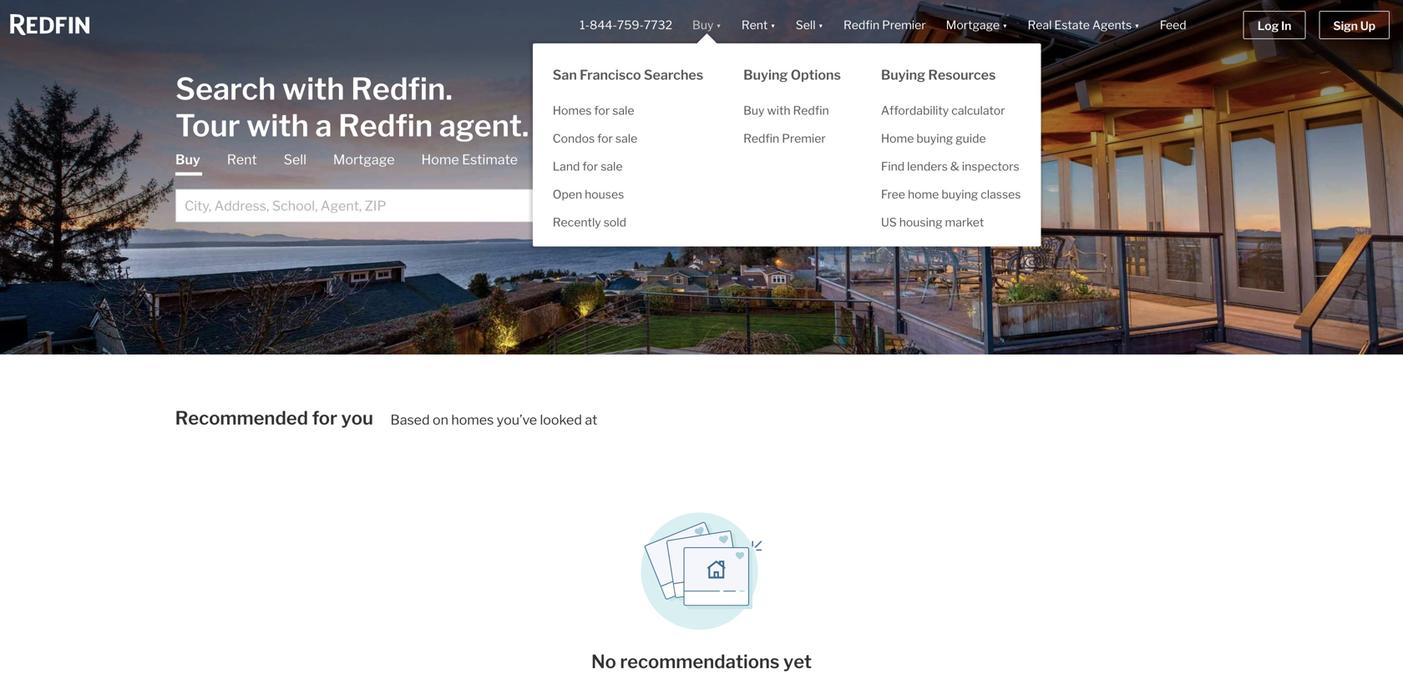 Task type: locate. For each thing, give the bounding box(es) containing it.
homes
[[451, 412, 494, 429]]

mortgage inside dropdown button
[[946, 18, 1000, 32]]

redfin premier up the buying resources
[[844, 18, 926, 32]]

open houses
[[553, 188, 624, 202]]

affordability
[[881, 104, 949, 118]]

home for home estimate
[[421, 152, 459, 168]]

looked
[[540, 412, 582, 429]]

4 ▾ from the left
[[1002, 18, 1008, 32]]

▾ for buy ▾
[[716, 18, 722, 32]]

mortgage up 'city, address, school, agent, zip' search field
[[333, 152, 395, 168]]

affordability calculator link
[[861, 97, 1041, 125]]

sale inside homes for sale link
[[612, 104, 634, 118]]

City, Address, School, Agent, ZIP search field
[[175, 189, 598, 223]]

recommended for you
[[175, 407, 377, 430]]

open houses link
[[533, 181, 723, 209]]

mortgage ▾ button
[[946, 0, 1008, 50]]

up
[[1360, 19, 1376, 33]]

premier down buy with redfin link
[[782, 132, 826, 146]]

1 vertical spatial sale
[[616, 132, 638, 146]]

1 horizontal spatial redfin premier
[[844, 18, 926, 32]]

condos
[[553, 132, 595, 146]]

with
[[282, 71, 345, 107], [767, 104, 791, 118], [246, 107, 309, 144]]

dialog containing san francisco
[[533, 33, 1041, 247]]

us housing market link
[[861, 209, 1041, 237]]

0 vertical spatial premier
[[882, 18, 926, 32]]

1 vertical spatial rent
[[227, 152, 257, 168]]

2 ▾ from the left
[[770, 18, 776, 32]]

home inside dialog
[[881, 132, 914, 146]]

affordability calculator
[[881, 104, 1005, 118]]

home inside tab list
[[421, 152, 459, 168]]

▾ inside buy ▾ dropdown button
[[716, 18, 722, 32]]

for left you
[[312, 407, 337, 430]]

log
[[1258, 19, 1279, 33]]

recently sold
[[553, 216, 626, 230]]

buy with redfin
[[744, 104, 829, 118]]

tour
[[175, 107, 240, 144]]

buy inside buy ▾ dropdown button
[[692, 18, 714, 32]]

▾ right agents
[[1135, 18, 1140, 32]]

home up find at the right top of page
[[881, 132, 914, 146]]

premier
[[882, 18, 926, 32], [782, 132, 826, 146]]

yet
[[784, 651, 812, 674]]

1 ▾ from the left
[[716, 18, 722, 32]]

sale inside the land for sale link
[[601, 160, 623, 174]]

1 buying from the left
[[744, 67, 788, 83]]

for for recommended
[[312, 407, 337, 430]]

sell inside tab list
[[284, 152, 306, 168]]

premier for redfin premier link
[[782, 132, 826, 146]]

buying up the affordability
[[881, 67, 926, 83]]

sale for homes for sale
[[612, 104, 634, 118]]

classes
[[981, 188, 1021, 202]]

buy with redfin link
[[723, 97, 861, 125]]

redfin premier for redfin premier link
[[744, 132, 826, 146]]

1 horizontal spatial buy
[[692, 18, 714, 32]]

1 horizontal spatial home
[[881, 132, 914, 146]]

2 vertical spatial buy
[[175, 152, 200, 168]]

rent right buy ▾ on the top of page
[[742, 18, 768, 32]]

2 buying from the left
[[881, 67, 926, 83]]

with inside buy with redfin link
[[767, 104, 791, 118]]

sell right rent ▾
[[796, 18, 816, 32]]

buy for buy
[[175, 152, 200, 168]]

land for sale link
[[533, 153, 723, 181]]

agent.
[[439, 107, 529, 144]]

▾ inside mortgage ▾ dropdown button
[[1002, 18, 1008, 32]]

0 vertical spatial buy
[[692, 18, 714, 32]]

rent for rent
[[227, 152, 257, 168]]

1 vertical spatial buy
[[744, 104, 765, 118]]

redfin.
[[351, 71, 453, 107]]

0 vertical spatial sale
[[612, 104, 634, 118]]

sale inside condos for sale link
[[616, 132, 638, 146]]

0 horizontal spatial mortgage
[[333, 152, 395, 168]]

sale for land for sale
[[601, 160, 623, 174]]

no recommendations yet
[[591, 651, 812, 674]]

0 vertical spatial rent
[[742, 18, 768, 32]]

for
[[594, 104, 610, 118], [597, 132, 613, 146], [583, 160, 598, 174], [312, 407, 337, 430]]

1 vertical spatial home
[[421, 152, 459, 168]]

for up condos for sale
[[594, 104, 610, 118]]

buying
[[917, 132, 953, 146], [942, 188, 978, 202]]

on
[[433, 412, 448, 429]]

lenders
[[907, 160, 948, 174]]

mortgage up resources at the right top of page
[[946, 18, 1000, 32]]

rent ▾ button
[[732, 0, 786, 50]]

buy down tour
[[175, 152, 200, 168]]

premier inside button
[[882, 18, 926, 32]]

1 horizontal spatial premier
[[882, 18, 926, 32]]

0 horizontal spatial sell
[[284, 152, 306, 168]]

sale down homes for sale link
[[616, 132, 638, 146]]

homes for sale link
[[533, 97, 723, 125]]

buying options
[[744, 67, 841, 83]]

▾ inside rent ▾ dropdown button
[[770, 18, 776, 32]]

condos for sale
[[553, 132, 638, 146]]

0 vertical spatial sell
[[796, 18, 816, 32]]

sell ▾
[[796, 18, 824, 32]]

3 ▾ from the left
[[818, 18, 824, 32]]

2 vertical spatial sale
[[601, 160, 623, 174]]

0 horizontal spatial rent
[[227, 152, 257, 168]]

1 horizontal spatial mortgage
[[946, 18, 1000, 32]]

for down homes for sale
[[597, 132, 613, 146]]

0 horizontal spatial buy
[[175, 152, 200, 168]]

▾ for rent ▾
[[770, 18, 776, 32]]

free
[[881, 188, 905, 202]]

housing
[[899, 216, 943, 230]]

tab list
[[175, 151, 635, 223]]

homes
[[553, 104, 592, 118]]

0 horizontal spatial redfin premier
[[744, 132, 826, 146]]

sell inside dropdown button
[[796, 18, 816, 32]]

sell link
[[284, 151, 306, 169]]

buy for buy ▾
[[692, 18, 714, 32]]

rent
[[742, 18, 768, 32], [227, 152, 257, 168]]

sale up houses
[[601, 160, 623, 174]]

▾ inside sell ▾ dropdown button
[[818, 18, 824, 32]]

redfin premier
[[844, 18, 926, 32], [744, 132, 826, 146]]

0 horizontal spatial premier
[[782, 132, 826, 146]]

real
[[1028, 18, 1052, 32]]

for for land
[[583, 160, 598, 174]]

1 vertical spatial sell
[[284, 152, 306, 168]]

0 vertical spatial mortgage
[[946, 18, 1000, 32]]

redfin up redfin premier link
[[793, 104, 829, 118]]

buying for buying options
[[744, 67, 788, 83]]

buying
[[744, 67, 788, 83], [881, 67, 926, 83]]

buying up market
[[942, 188, 978, 202]]

sell right rent link
[[284, 152, 306, 168]]

estimate
[[462, 152, 518, 168]]

home estimate
[[421, 152, 518, 168]]

▾ up 'options' at the right top of the page
[[818, 18, 824, 32]]

you
[[341, 407, 373, 430]]

redfin premier down the buy with redfin at the top of the page
[[744, 132, 826, 146]]

buying up the buy with redfin at the top of the page
[[744, 67, 788, 83]]

buy for buy with redfin
[[744, 104, 765, 118]]

mortgage ▾ button
[[936, 0, 1018, 50]]

▾ left rent ▾
[[716, 18, 722, 32]]

redfin inside button
[[844, 18, 880, 32]]

0 vertical spatial home
[[881, 132, 914, 146]]

buy inside buy with redfin link
[[744, 104, 765, 118]]

for right land
[[583, 160, 598, 174]]

redfin right sell ▾
[[844, 18, 880, 32]]

sell
[[796, 18, 816, 32], [284, 152, 306, 168]]

1 horizontal spatial rent
[[742, 18, 768, 32]]

condos for sale link
[[533, 125, 723, 153]]

open
[[553, 188, 582, 202]]

searches
[[644, 67, 703, 83]]

home buying guide link
[[861, 125, 1041, 153]]

1 horizontal spatial sell
[[796, 18, 816, 32]]

1 vertical spatial mortgage
[[333, 152, 395, 168]]

redfin up mortgage link
[[338, 107, 433, 144]]

1 vertical spatial redfin premier
[[744, 132, 826, 146]]

for for homes
[[594, 104, 610, 118]]

▾ left real
[[1002, 18, 1008, 32]]

san
[[553, 67, 577, 83]]

1 horizontal spatial buying
[[881, 67, 926, 83]]

rent down tour
[[227, 152, 257, 168]]

rent for rent ▾
[[742, 18, 768, 32]]

▾ left sell ▾
[[770, 18, 776, 32]]

0 horizontal spatial buying
[[744, 67, 788, 83]]

premier for redfin premier button
[[882, 18, 926, 32]]

log in
[[1258, 19, 1292, 33]]

buy right 7732
[[692, 18, 714, 32]]

premier up the buying resources
[[882, 18, 926, 32]]

dialog
[[533, 33, 1041, 247]]

buy inside tab list
[[175, 152, 200, 168]]

home
[[881, 132, 914, 146], [421, 152, 459, 168]]

based on homes you've looked at
[[391, 412, 597, 429]]

a
[[315, 107, 332, 144]]

5 ▾ from the left
[[1135, 18, 1140, 32]]

1 vertical spatial premier
[[782, 132, 826, 146]]

0 horizontal spatial home
[[421, 152, 459, 168]]

buy up redfin premier link
[[744, 104, 765, 118]]

1-844-759-7732
[[580, 18, 672, 32]]

0 vertical spatial redfin premier
[[844, 18, 926, 32]]

buying for buying resources
[[881, 67, 926, 83]]

tab list containing buy
[[175, 151, 635, 223]]

agents
[[1092, 18, 1132, 32]]

2 horizontal spatial buy
[[744, 104, 765, 118]]

buying up "lenders"
[[917, 132, 953, 146]]

home left estimate
[[421, 152, 459, 168]]

redfin down the buy with redfin at the top of the page
[[744, 132, 780, 146]]

options
[[791, 67, 841, 83]]

sell ▾ button
[[796, 0, 824, 50]]

rent inside dropdown button
[[742, 18, 768, 32]]

sale for condos for sale
[[616, 132, 638, 146]]

sale up condos for sale link
[[612, 104, 634, 118]]

sell ▾ button
[[786, 0, 834, 50]]

search
[[175, 71, 276, 107]]

844-
[[590, 18, 617, 32]]

sell for sell ▾
[[796, 18, 816, 32]]

redfin premier inside button
[[844, 18, 926, 32]]



Task type: describe. For each thing, give the bounding box(es) containing it.
sign
[[1333, 19, 1358, 33]]

market
[[945, 216, 984, 230]]

with for search
[[282, 71, 345, 107]]

mortgage link
[[333, 151, 395, 169]]

▾ inside real estate agents ▾ link
[[1135, 18, 1140, 32]]

feed button
[[1150, 0, 1230, 50]]

redfin inside search with redfin. tour with a redfin agent.
[[338, 107, 433, 144]]

search with redfin. tour with a redfin agent.
[[175, 71, 529, 144]]

find lenders & inspectors
[[881, 160, 1020, 174]]

redfin premier button
[[834, 0, 936, 50]]

in
[[1281, 19, 1292, 33]]

home for home buying guide
[[881, 132, 914, 146]]

san francisco searches
[[553, 67, 703, 83]]

▾ for sell ▾
[[818, 18, 824, 32]]

recently sold link
[[533, 209, 723, 237]]

buying resources
[[881, 67, 996, 83]]

free home buying classes link
[[861, 181, 1041, 209]]

759-
[[617, 18, 644, 32]]

▾ for mortgage ▾
[[1002, 18, 1008, 32]]

home buying guide
[[881, 132, 986, 146]]

find lenders & inspectors link
[[861, 153, 1041, 181]]

sign up button
[[1319, 11, 1390, 39]]

calculator
[[952, 104, 1005, 118]]

sign up
[[1333, 19, 1376, 33]]

inspectors
[[962, 160, 1020, 174]]

recently
[[553, 216, 601, 230]]

home
[[908, 188, 939, 202]]

francisco
[[580, 67, 641, 83]]

real estate agents ▾ link
[[1028, 0, 1140, 50]]

houses
[[585, 188, 624, 202]]

feed
[[1160, 18, 1187, 32]]

1 vertical spatial buying
[[942, 188, 978, 202]]

0 vertical spatial buying
[[917, 132, 953, 146]]

you've
[[497, 412, 537, 429]]

at
[[585, 412, 597, 429]]

based
[[391, 412, 430, 429]]

find
[[881, 160, 905, 174]]

sold
[[604, 216, 626, 230]]

rent link
[[227, 151, 257, 169]]

homes for sale
[[553, 104, 634, 118]]

rent ▾
[[742, 18, 776, 32]]

real estate agents ▾ button
[[1018, 0, 1150, 50]]

estate
[[1054, 18, 1090, 32]]

buy link
[[175, 151, 200, 176]]

real estate agents ▾
[[1028, 18, 1140, 32]]

recommendations
[[620, 651, 780, 674]]

7732
[[644, 18, 672, 32]]

search input image
[[573, 198, 588, 213]]

home estimate link
[[421, 151, 518, 169]]

land for sale
[[553, 160, 623, 174]]

mortgage for mortgage ▾
[[946, 18, 1000, 32]]

&
[[950, 160, 960, 174]]

log in button
[[1244, 11, 1306, 39]]

rent ▾ button
[[742, 0, 776, 50]]

mortgage ▾
[[946, 18, 1008, 32]]

us housing market
[[881, 216, 984, 230]]

land
[[553, 160, 580, 174]]

recommended
[[175, 407, 308, 430]]

buy ▾
[[692, 18, 722, 32]]

with for buy
[[767, 104, 791, 118]]

redfin premier for redfin premier button
[[844, 18, 926, 32]]

free home buying classes
[[881, 188, 1021, 202]]

resources
[[928, 67, 996, 83]]

for for condos
[[597, 132, 613, 146]]

redfin premier link
[[723, 125, 861, 153]]

no
[[591, 651, 616, 674]]

guide
[[956, 132, 986, 146]]

us
[[881, 216, 897, 230]]

sell for sell
[[284, 152, 306, 168]]

1-
[[580, 18, 590, 32]]

1-844-759-7732 link
[[580, 18, 672, 32]]

mortgage for mortgage
[[333, 152, 395, 168]]



Task type: vqa. For each thing, say whether or not it's contained in the screenshot.
FOR associated with Homes
yes



